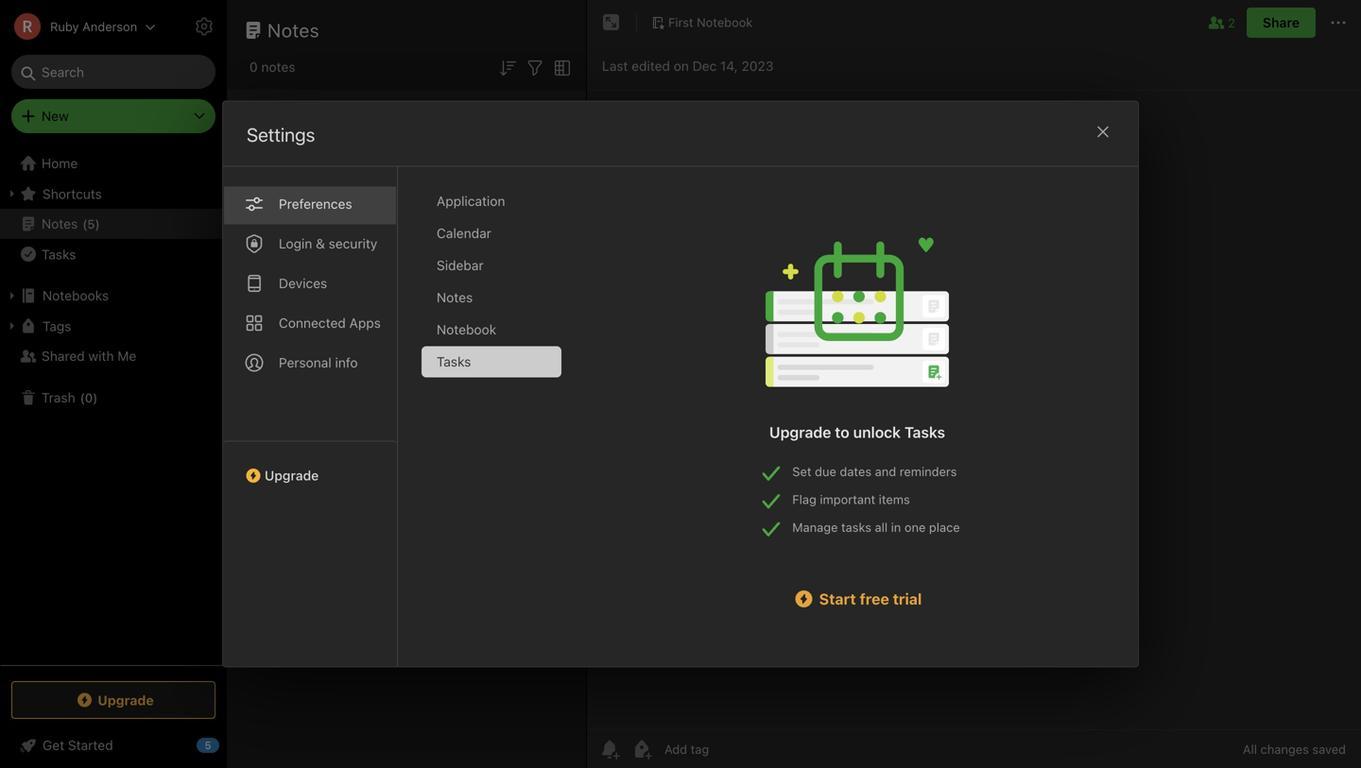 Task type: locate. For each thing, give the bounding box(es) containing it.
2 horizontal spatial upgrade
[[769, 423, 831, 441]]

home
[[42, 155, 78, 171]]

clear button
[[543, 101, 571, 114]]

on
[[674, 58, 689, 74]]

start free trial
[[819, 590, 922, 608]]

notes up filters
[[261, 59, 295, 75]]

changes
[[1261, 743, 1309, 757]]

tree containing home
[[0, 148, 227, 665]]

notes inside tree
[[42, 216, 78, 232]]

notes left the 5
[[42, 216, 78, 232]]

with
[[88, 348, 114, 364]]

1 vertical spatial (
[[80, 391, 85, 405]]

notes
[[268, 19, 320, 41], [42, 216, 78, 232], [437, 290, 473, 305]]

&
[[316, 236, 325, 251]]

1 vertical spatial 0
[[85, 391, 93, 405]]

place
[[929, 520, 960, 535]]

0 vertical spatial (
[[82, 217, 87, 231]]

tasks down notebook tab
[[437, 354, 471, 370]]

0 inside trash ( 0 )
[[85, 391, 93, 405]]

2 vertical spatial tasks
[[905, 423, 945, 441]]

1 vertical spatial notebook
[[437, 322, 496, 337]]

all
[[1243, 743, 1257, 757]]

and
[[875, 465, 896, 479]]

reminders
[[900, 465, 957, 479]]

5
[[87, 217, 95, 231]]

due
[[815, 465, 836, 479]]

settings up 0 notes
[[238, 19, 287, 34]]

0 horizontal spatial notes
[[42, 216, 78, 232]]

0 horizontal spatial notebook
[[437, 322, 496, 337]]

1 horizontal spatial 0
[[250, 59, 258, 75]]

me
[[117, 348, 136, 364]]

set due dates and reminders
[[792, 465, 957, 479]]

tasks
[[42, 246, 76, 262], [437, 354, 471, 370], [905, 423, 945, 441]]

0 horizontal spatial upgrade
[[98, 693, 154, 708]]

) for notes
[[95, 217, 100, 231]]

all
[[875, 520, 888, 535]]

notebook
[[697, 15, 753, 29], [437, 322, 496, 337]]

manage
[[792, 520, 838, 535]]

1 horizontal spatial notebook
[[697, 15, 753, 29]]

1 horizontal spatial upgrade button
[[223, 441, 397, 491]]

None search field
[[25, 55, 202, 89]]

tab list
[[223, 167, 398, 667], [422, 186, 577, 667]]

shared
[[42, 348, 85, 364]]

upgrade button
[[223, 441, 397, 491], [11, 682, 216, 719]]

) inside trash ( 0 )
[[93, 391, 98, 405]]

personal
[[279, 355, 332, 371]]

2 vertical spatial notes
[[437, 290, 473, 305]]

) right trash
[[93, 391, 98, 405]]

0 horizontal spatial tab list
[[223, 167, 398, 667]]

settings down filters
[[247, 123, 315, 146]]

0 vertical spatial upgrade
[[769, 423, 831, 441]]

saved
[[1312, 743, 1346, 757]]

a
[[346, 565, 354, 583]]

notebook down the notes tab
[[437, 322, 496, 337]]

settings
[[238, 19, 287, 34], [247, 123, 315, 146]]

0 horizontal spatial notes
[[261, 59, 295, 75]]

add a reminder image
[[598, 738, 621, 761]]

edited
[[632, 58, 670, 74]]

Note Editor text field
[[587, 91, 1361, 730]]

( inside notes ( 5 )
[[82, 217, 87, 231]]

tasks
[[841, 520, 872, 535]]

0 horizontal spatial 0
[[85, 391, 93, 405]]

notes up 0 notes
[[268, 19, 320, 41]]

notes up the different
[[373, 528, 417, 549]]

tasks inside button
[[42, 246, 76, 262]]

flag important items
[[792, 492, 910, 507]]

) down shortcuts button
[[95, 217, 100, 231]]

1 horizontal spatial tasks
[[437, 354, 471, 370]]

0 vertical spatial )
[[95, 217, 100, 231]]

tree
[[0, 148, 227, 665]]

filters
[[246, 101, 289, 114]]

0
[[250, 59, 258, 75], [85, 391, 93, 405]]

try using a different keyword or filter.
[[279, 565, 534, 583]]

notebook up 14,
[[697, 15, 753, 29]]

shortcuts button
[[0, 179, 226, 209]]

2 horizontal spatial tasks
[[905, 423, 945, 441]]

0 vertical spatial notes
[[261, 59, 295, 75]]

notes inside tab
[[437, 290, 473, 305]]

notebook inside tab
[[437, 322, 496, 337]]

flag
[[792, 492, 817, 507]]

unlock
[[853, 423, 901, 441]]

Search text field
[[25, 55, 202, 89]]

( for notes
[[82, 217, 87, 231]]

0 right trash
[[85, 391, 93, 405]]

0 down settings tooltip
[[250, 59, 258, 75]]

tasks up reminders
[[905, 423, 945, 441]]

tasks inside tab
[[437, 354, 471, 370]]

1 vertical spatial tasks
[[437, 354, 471, 370]]

shared with me link
[[0, 341, 226, 371]]

tab list containing application
[[422, 186, 577, 667]]

0 vertical spatial tasks
[[42, 246, 76, 262]]

upgrade
[[769, 423, 831, 441], [265, 468, 319, 484], [98, 693, 154, 708]]

) inside notes ( 5 )
[[95, 217, 100, 231]]

1 vertical spatial upgrade button
[[11, 682, 216, 719]]

first notebook
[[668, 15, 753, 29]]

expand tags image
[[5, 319, 20, 334]]

login
[[279, 236, 312, 251]]

1 vertical spatial notes
[[42, 216, 78, 232]]

( right trash
[[80, 391, 85, 405]]

( inside trash ( 0 )
[[80, 391, 85, 405]]

0 vertical spatial notebook
[[697, 15, 753, 29]]

1 vertical spatial settings
[[247, 123, 315, 146]]

keyword
[[420, 565, 477, 583]]

important
[[820, 492, 875, 507]]

clear
[[543, 101, 571, 114]]

in
[[891, 520, 901, 535]]

notes ( 5 )
[[42, 216, 100, 232]]

tasks down notes ( 5 )
[[42, 246, 76, 262]]

connected
[[279, 315, 346, 331]]

2 horizontal spatial notes
[[437, 290, 473, 305]]

devices
[[279, 276, 327, 291]]

0 vertical spatial notes
[[268, 19, 320, 41]]

dec
[[693, 58, 717, 74]]

notes down sidebar on the top left of the page
[[437, 290, 473, 305]]

notes for no
[[373, 528, 417, 549]]

or
[[481, 565, 496, 583]]

try
[[279, 565, 301, 583]]

new button
[[11, 99, 216, 133]]

notes
[[261, 59, 295, 75], [373, 528, 417, 549]]

1 horizontal spatial upgrade
[[265, 468, 319, 484]]

0 horizontal spatial tasks
[[42, 246, 76, 262]]

( for trash
[[80, 391, 85, 405]]

1 vertical spatial notes
[[373, 528, 417, 549]]

1 horizontal spatial tab list
[[422, 186, 577, 667]]

0 vertical spatial settings
[[238, 19, 287, 34]]

)
[[95, 217, 100, 231], [93, 391, 98, 405]]

1 vertical spatial )
[[93, 391, 98, 405]]

one
[[905, 520, 926, 535]]

trash ( 0 )
[[42, 390, 98, 406]]

1 horizontal spatial notes
[[373, 528, 417, 549]]

share
[[1263, 15, 1300, 30]]

( down shortcuts
[[82, 217, 87, 231]]

share button
[[1247, 8, 1316, 38]]

0 vertical spatial upgrade button
[[223, 441, 397, 491]]



Task type: describe. For each thing, give the bounding box(es) containing it.
calendar tab
[[422, 218, 562, 249]]

notes for 0
[[261, 59, 295, 75]]

sidebar tab
[[422, 250, 562, 281]]

all changes saved
[[1243, 743, 1346, 757]]

start free trial link
[[755, 588, 960, 611]]

trial
[[893, 590, 922, 608]]

expand notebooks image
[[5, 288, 20, 303]]

14,
[[720, 58, 738, 74]]

no notes found
[[347, 528, 466, 549]]

found
[[421, 528, 466, 549]]

to
[[835, 423, 850, 441]]

sidebar
[[437, 258, 484, 273]]

personal info
[[279, 355, 358, 371]]

notebooks link
[[0, 281, 226, 311]]

last edited on dec 14, 2023
[[602, 58, 774, 74]]

no
[[347, 528, 369, 549]]

add tag image
[[631, 738, 653, 761]]

1 vertical spatial upgrade
[[265, 468, 319, 484]]

first notebook button
[[645, 9, 759, 36]]

preferences
[[279, 196, 352, 212]]

application
[[437, 193, 505, 209]]

free
[[860, 590, 889, 608]]

connected apps
[[279, 315, 381, 331]]

1 horizontal spatial notes
[[268, 19, 320, 41]]

manage tasks all in one place
[[792, 520, 960, 535]]

calendar
[[437, 225, 491, 241]]

settings tooltip
[[210, 8, 302, 45]]

note window element
[[587, 0, 1361, 769]]

2023
[[742, 58, 774, 74]]

login & security
[[279, 236, 377, 251]]

dates
[[840, 465, 872, 479]]

filter.
[[500, 565, 534, 583]]

new
[[42, 108, 69, 124]]

settings image
[[193, 15, 216, 38]]

0 horizontal spatial upgrade button
[[11, 682, 216, 719]]

first
[[668, 15, 693, 29]]

tasks button
[[0, 239, 226, 269]]

tags button
[[0, 311, 226, 341]]

2
[[1228, 15, 1235, 30]]

0 notes
[[250, 59, 295, 75]]

shared with me
[[42, 348, 136, 364]]

2 button
[[1205, 11, 1235, 34]]

tab list containing preferences
[[223, 167, 398, 667]]

settings inside settings tooltip
[[238, 19, 287, 34]]

notes tab
[[422, 282, 562, 313]]

info
[[335, 355, 358, 371]]

tags
[[43, 318, 71, 334]]

set
[[792, 465, 812, 479]]

different
[[358, 565, 416, 583]]

expand note image
[[600, 11, 623, 34]]

last
[[602, 58, 628, 74]]

application tab
[[422, 186, 562, 217]]

home link
[[0, 148, 227, 179]]

items
[[879, 492, 910, 507]]

tasks tab
[[422, 346, 562, 378]]

0 vertical spatial 0
[[250, 59, 258, 75]]

trash
[[42, 390, 75, 406]]

shortcuts
[[43, 186, 102, 202]]

security
[[329, 236, 377, 251]]

using
[[305, 565, 342, 583]]

notebook tab
[[422, 314, 562, 346]]

upgrade to unlock tasks
[[769, 423, 945, 441]]

start
[[819, 590, 856, 608]]

intense button
[[245, 125, 349, 155]]

close image
[[1092, 121, 1114, 143]]

) for trash
[[93, 391, 98, 405]]

intense
[[273, 132, 318, 147]]

notebooks
[[43, 288, 109, 303]]

apps
[[349, 315, 381, 331]]

notebook inside button
[[697, 15, 753, 29]]

2 vertical spatial upgrade
[[98, 693, 154, 708]]



Task type: vqa. For each thing, say whether or not it's contained in the screenshot.
Shortcuts button
yes



